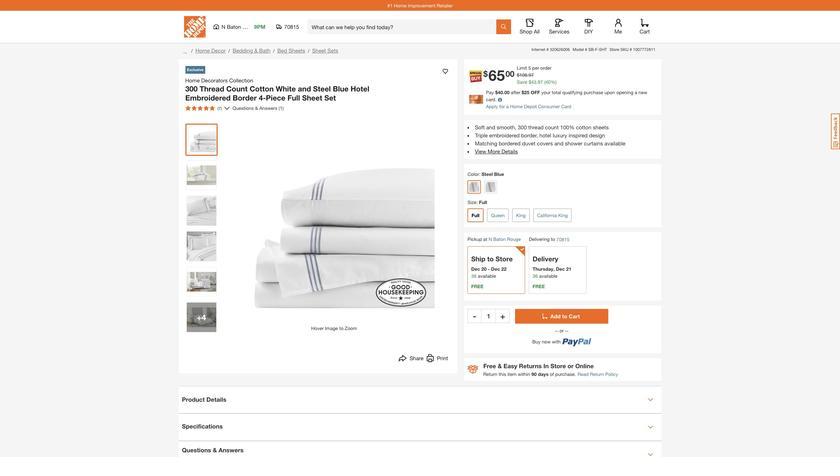 Task type: locate. For each thing, give the bounding box(es) containing it.
n up decor
[[222, 24, 226, 30]]

home decorators collection sheet sets sb f sht 64.0 image
[[187, 125, 216, 155]]

answers for questions & answers (1)
[[260, 105, 278, 111]]

details right product in the bottom left of the page
[[207, 397, 227, 404]]

blue up stone gray icon
[[495, 172, 505, 177]]

rouge down king button
[[508, 237, 521, 242]]

& inside ... / home decor / bedding & bath / bed sheets / sheet sets
[[255, 47, 258, 54]]

questions inside button
[[182, 447, 211, 455]]

feedback link image
[[832, 113, 841, 150]]

36 down ship
[[472, 274, 477, 279]]

dec
[[472, 267, 481, 272], [492, 267, 501, 272], [557, 267, 565, 272]]

& left bath
[[255, 47, 258, 54]]

1 horizontal spatial -
[[488, 267, 490, 272]]

1 horizontal spatial +
[[501, 312, 506, 321]]

0 horizontal spatial 300
[[185, 84, 198, 93]]

300 up border,
[[518, 124, 527, 131]]

0 horizontal spatial and
[[298, 84, 311, 93]]

0 vertical spatial .
[[528, 72, 529, 78]]

. down 5
[[528, 72, 529, 78]]

n right at
[[489, 237, 493, 242]]

white
[[276, 84, 296, 93]]

zoom
[[345, 326, 357, 332]]

print button
[[427, 355, 449, 364]]

0 vertical spatial :
[[479, 172, 481, 177]]

0 vertical spatial blue
[[333, 84, 349, 93]]

hover image to zoom button
[[234, 124, 435, 332]]

decorators
[[201, 77, 228, 83]]

dec left '21'
[[557, 267, 565, 272]]

70815
[[285, 24, 299, 30], [557, 237, 570, 243]]

1 vertical spatial n
[[489, 237, 493, 242]]

What can we help you find today? search field
[[312, 20, 496, 34]]

available down the "design"
[[605, 140, 626, 147]]

apply
[[487, 104, 499, 109]]

caret image inside questions & answers button
[[648, 453, 654, 458]]

0 horizontal spatial details
[[207, 397, 227, 404]]

97 down 5
[[529, 72, 534, 78]]

1 horizontal spatial rouge
[[508, 237, 521, 242]]

1 return from the left
[[484, 372, 498, 378]]

questions down border
[[233, 105, 254, 111]]

: up full "button"
[[477, 200, 478, 205]]

steel inside home decorators collection 300 thread count cotton white and steel blue hotel embroidered border 4-piece full sheet set
[[313, 84, 331, 93]]

ship to store dec 20 - dec 22 36 available
[[472, 255, 513, 279]]

0 vertical spatial or
[[559, 328, 566, 334]]

bedding & bath link
[[233, 47, 271, 54]]

0 vertical spatial details
[[502, 148, 518, 155]]

or up "purchase."
[[568, 363, 574, 370]]

retailer
[[437, 3, 453, 8]]

300 up embroidered
[[185, 84, 198, 93]]

& up this
[[498, 363, 502, 370]]

0 vertical spatial baton
[[227, 24, 241, 30]]

0 vertical spatial store
[[610, 47, 620, 52]]

california king
[[538, 213, 568, 219]]

- inside button
[[474, 312, 477, 321]]

2 vertical spatial store
[[551, 363, 567, 370]]

1 vertical spatial 97
[[538, 79, 544, 85]]

in
[[544, 363, 549, 370]]

+ for +
[[501, 312, 506, 321]]

1 vertical spatial 300
[[518, 124, 527, 131]]

1 horizontal spatial dec
[[492, 267, 501, 272]]

details inside button
[[207, 397, 227, 404]]

0 vertical spatial questions
[[233, 105, 254, 111]]

home decorators collection 300 thread count cotton white and steel blue hotel embroidered border 4-piece full sheet set
[[185, 77, 370, 102]]

36 down thursday,
[[533, 274, 538, 279]]

0 horizontal spatial -
[[474, 312, 477, 321]]

0 vertical spatial 300
[[185, 84, 198, 93]]

available inside ship to store dec 20 - dec 22 36 available
[[478, 274, 497, 279]]

3 dec from the left
[[557, 267, 565, 272]]

home decorators collection sheet sets sb f sht e1.1 image
[[187, 161, 216, 190]]

0 horizontal spatial king
[[517, 213, 526, 219]]

0 horizontal spatial +
[[197, 313, 202, 322]]

0 vertical spatial n
[[222, 24, 226, 30]]

1 vertical spatial questions
[[182, 447, 211, 455]]

0 horizontal spatial questions
[[182, 447, 211, 455]]

to left '70815' link
[[551, 237, 556, 242]]

0 horizontal spatial dec
[[472, 267, 481, 272]]

pay
[[487, 90, 494, 95]]

1 vertical spatial answers
[[219, 447, 244, 455]]

0 horizontal spatial 70815
[[285, 24, 299, 30]]

store up 22
[[496, 255, 513, 263]]

0 vertical spatial -
[[488, 267, 490, 272]]

0 horizontal spatial blue
[[333, 84, 349, 93]]

your total qualifying purchase upon opening a new card.
[[487, 90, 648, 102]]

1 horizontal spatial or
[[568, 363, 574, 370]]

1 vertical spatial details
[[207, 397, 227, 404]]

2 / from the left
[[229, 48, 230, 54]]

for
[[500, 104, 505, 109]]

/ left bed
[[273, 48, 275, 54]]

: for color
[[479, 172, 481, 177]]

0 horizontal spatial rouge
[[243, 24, 259, 30]]

soft and smooth, 300 thread count 100% cotton sheets triple embroidered border, hotel luxury inspired design matching bordered duvet covers and shower curtains available view more details
[[475, 124, 626, 155]]

320626006
[[550, 47, 571, 52]]

1 horizontal spatial cart
[[640, 28, 651, 35]]

1 horizontal spatial return
[[591, 372, 605, 378]]

1 vertical spatial and
[[487, 124, 496, 131]]

home decorators collection sheet sets sb f sht a0.3 image
[[187, 232, 216, 261]]

cart inside button
[[569, 314, 580, 320]]

save
[[517, 79, 528, 85]]

# left "sb-" on the top of the page
[[586, 47, 588, 52]]

1 horizontal spatial free
[[533, 284, 545, 290]]

1 vertical spatial caret image
[[648, 453, 654, 458]]

0 horizontal spatial steel
[[313, 84, 331, 93]]

full right size at right top
[[480, 200, 488, 205]]

icon image
[[468, 366, 479, 374]]

full down white
[[288, 94, 300, 102]]

: up the steel blue image
[[479, 172, 481, 177]]

0 vertical spatial steel
[[313, 84, 331, 93]]

cart right add
[[569, 314, 580, 320]]

questions & answers button
[[179, 442, 662, 458]]

card
[[562, 104, 572, 109]]

pickup
[[468, 237, 483, 242]]

and right soft
[[487, 124, 496, 131]]

0 horizontal spatial return
[[484, 372, 498, 378]]

sheet inside home decorators collection 300 thread count cotton white and steel blue hotel embroidered border 4-piece full sheet set
[[302, 94, 323, 102]]

36 inside ship to store dec 20 - dec 22 36 available
[[472, 274, 477, 279]]

size
[[468, 200, 477, 205]]

1 horizontal spatial 300
[[518, 124, 527, 131]]

answers inside questions & answers button
[[219, 447, 244, 455]]

caret image for questions & answers
[[648, 453, 654, 458]]

2 36 from the left
[[533, 274, 538, 279]]

free for thursday,
[[533, 284, 545, 290]]

0 vertical spatial rouge
[[243, 24, 259, 30]]

0 vertical spatial and
[[298, 84, 311, 93]]

0 horizontal spatial store
[[496, 255, 513, 263]]

0 horizontal spatial :
[[477, 200, 478, 205]]

2 horizontal spatial dec
[[557, 267, 565, 272]]

thread
[[529, 124, 544, 131]]

free
[[484, 363, 497, 370]]

and down 'luxury'
[[555, 140, 564, 147]]

& inside button
[[213, 447, 217, 455]]

full down size : full
[[472, 213, 480, 219]]

to right add
[[563, 314, 568, 320]]

limit 5 per order $ 108 . 97 save $ 43 . 97 ( 40 %)
[[517, 65, 557, 85]]

None field
[[482, 309, 496, 324]]

full inside "button"
[[472, 213, 480, 219]]

300 for thread
[[185, 84, 198, 93]]

1 horizontal spatial 70815
[[557, 237, 570, 243]]

apply now image
[[470, 95, 487, 104]]

0 horizontal spatial .
[[528, 72, 529, 78]]

0 horizontal spatial 97
[[529, 72, 534, 78]]

2 horizontal spatial available
[[605, 140, 626, 147]]

free down 20
[[472, 284, 484, 290]]

0 horizontal spatial baton
[[227, 24, 241, 30]]

/ right ... button
[[191, 48, 193, 54]]

sheets
[[594, 124, 609, 131]]

caret image up caret icon
[[648, 398, 654, 403]]

questions
[[233, 105, 254, 111], [182, 447, 211, 455]]

caret image
[[648, 398, 654, 403], [648, 453, 654, 458]]

returns
[[520, 363, 542, 370]]

sheet inside ... / home decor / bedding & bath / bed sheets / sheet sets
[[312, 47, 326, 54]]

cart
[[640, 28, 651, 35], [569, 314, 580, 320]]

purchase
[[584, 90, 604, 95]]

0 horizontal spatial cart
[[569, 314, 580, 320]]

0 horizontal spatial 36
[[472, 274, 477, 279]]

3 # from the left
[[630, 47, 633, 52]]

2 horizontal spatial store
[[610, 47, 620, 52]]

sheet
[[312, 47, 326, 54], [302, 94, 323, 102]]

available down thursday,
[[540, 274, 558, 279]]

king right california
[[559, 213, 568, 219]]

a left the new
[[635, 90, 638, 95]]

1 horizontal spatial store
[[551, 363, 567, 370]]

return right read
[[591, 372, 605, 378]]

consumer
[[539, 104, 560, 109]]

0 vertical spatial cart
[[640, 28, 651, 35]]

product details button
[[179, 387, 662, 414]]

2 vertical spatial full
[[472, 213, 480, 219]]

dec left 22
[[492, 267, 501, 272]]

answers
[[260, 105, 278, 111], [219, 447, 244, 455]]

1 horizontal spatial answers
[[260, 105, 278, 111]]

97
[[529, 72, 534, 78], [538, 79, 544, 85]]

to for cart
[[563, 314, 568, 320]]

the home depot logo image
[[184, 16, 206, 38]]

$ inside $ 65 00
[[484, 69, 488, 79]]

internet # 320626006 model # sb-f-sht store sku # 1007772811
[[532, 47, 656, 52]]

%)
[[551, 79, 557, 85]]

1 # from the left
[[547, 47, 549, 52]]

0 horizontal spatial free
[[472, 284, 484, 290]]

dec left 20
[[472, 267, 481, 272]]

blue
[[333, 84, 349, 93], [495, 172, 505, 177]]

baton right at
[[494, 237, 506, 242]]

1 horizontal spatial .
[[537, 79, 538, 85]]

1 horizontal spatial details
[[502, 148, 518, 155]]

a inside your total qualifying purchase upon opening a new card.
[[635, 90, 638, 95]]

$
[[484, 69, 488, 79], [517, 72, 520, 78], [529, 79, 532, 85], [496, 90, 498, 95], [522, 90, 525, 95]]

to right ship
[[488, 255, 494, 263]]

king right queen
[[517, 213, 526, 219]]

1 vertical spatial sheet
[[302, 94, 323, 102]]

00
[[506, 69, 515, 79]]

store left sku
[[610, 47, 620, 52]]

baton up bedding
[[227, 24, 241, 30]]

1 vertical spatial cart
[[569, 314, 580, 320]]

available
[[605, 140, 626, 147], [478, 274, 497, 279], [540, 274, 558, 279]]

n baton rouge button
[[489, 237, 521, 242]]

$ left 65
[[484, 69, 488, 79]]

or up buy now with button
[[559, 328, 566, 334]]

free down thursday,
[[533, 284, 545, 290]]

... button
[[182, 47, 189, 56]]

rouge up 'bedding & bath' link
[[243, 24, 259, 30]]

0 horizontal spatial answers
[[219, 447, 244, 455]]

0 vertical spatial 97
[[529, 72, 534, 78]]

1 vertical spatial blue
[[495, 172, 505, 177]]

caret image inside "product details" button
[[648, 398, 654, 403]]

questions for questions & answers
[[182, 447, 211, 455]]

# right sku
[[630, 47, 633, 52]]

or inside "free & easy returns in store or online return this item within 90 days of purchase. read return policy"
[[568, 363, 574, 370]]

design
[[590, 132, 606, 139]]

questions down specifications
[[182, 447, 211, 455]]

0 vertical spatial sheet
[[312, 47, 326, 54]]

shop
[[520, 28, 533, 35]]

1 horizontal spatial questions
[[233, 105, 254, 111]]

1 caret image from the top
[[648, 398, 654, 403]]

1 vertical spatial a
[[507, 104, 509, 109]]

caret image down caret icon
[[648, 453, 654, 458]]

-
[[488, 267, 490, 272], [474, 312, 477, 321]]

1 horizontal spatial #
[[586, 47, 588, 52]]

1 horizontal spatial steel
[[482, 172, 493, 177]]

25
[[525, 90, 530, 95]]

- right 20
[[488, 267, 490, 272]]

details down bordered
[[502, 148, 518, 155]]

add to cart button
[[516, 309, 609, 324]]

1 36 from the left
[[472, 274, 477, 279]]

1 horizontal spatial available
[[540, 274, 558, 279]]

# right internet
[[547, 47, 549, 52]]

21
[[567, 267, 572, 272]]

and
[[298, 84, 311, 93], [487, 124, 496, 131], [555, 140, 564, 147]]

a right for
[[507, 104, 509, 109]]

70815 right delivering
[[557, 237, 570, 243]]

1 vertical spatial steel
[[482, 172, 493, 177]]

california king button
[[534, 209, 572, 223]]

300 inside the "soft and smooth, 300 thread count 100% cotton sheets triple embroidered border, hotel luxury inspired design matching bordered duvet covers and shower curtains available view more details"
[[518, 124, 527, 131]]

cart up 1007772811 at right top
[[640, 28, 651, 35]]

&
[[255, 47, 258, 54], [255, 105, 258, 111], [498, 363, 502, 370], [213, 447, 217, 455]]

online
[[576, 363, 594, 370]]

cart link
[[638, 19, 653, 35]]

2 vertical spatial and
[[555, 140, 564, 147]]

1 horizontal spatial blue
[[495, 172, 505, 177]]

1 horizontal spatial king
[[559, 213, 568, 219]]

or
[[559, 328, 566, 334], [568, 363, 574, 370]]

0 vertical spatial 70815
[[285, 24, 299, 30]]

full
[[288, 94, 300, 102], [480, 200, 488, 205], [472, 213, 480, 219]]

now
[[542, 340, 551, 345]]

available down 20
[[478, 274, 497, 279]]

0 horizontal spatial #
[[547, 47, 549, 52]]

home inside ... / home decor / bedding & bath / bed sheets / sheet sets
[[196, 47, 210, 54]]

to inside 'delivering to 70815'
[[551, 237, 556, 242]]

free for to
[[472, 284, 484, 290]]

store up of
[[551, 363, 567, 370]]

home left the 'depot'
[[511, 104, 523, 109]]

/ right sheets
[[308, 48, 310, 54]]

embroidered
[[490, 132, 520, 139]]

blue up set
[[333, 84, 349, 93]]

- left + button
[[474, 312, 477, 321]]

home down exclusive
[[185, 77, 200, 83]]

piece
[[266, 94, 286, 102]]

1 vertical spatial store
[[496, 255, 513, 263]]

2 free from the left
[[533, 284, 545, 290]]

2 horizontal spatial #
[[630, 47, 633, 52]]

smooth,
[[497, 124, 517, 131]]

300 inside home decorators collection 300 thread count cotton white and steel blue hotel embroidered border 4-piece full sheet set
[[185, 84, 198, 93]]

to for store
[[488, 255, 494, 263]]

sheet left set
[[302, 94, 323, 102]]

0 vertical spatial full
[[288, 94, 300, 102]]

sheets
[[289, 47, 306, 54]]

& down border
[[255, 105, 258, 111]]

internet
[[532, 47, 546, 52]]

shower
[[566, 140, 583, 147]]

& down specifications
[[213, 447, 217, 455]]

1 free from the left
[[472, 284, 484, 290]]

& for questions & answers (1)
[[255, 105, 258, 111]]

steel up set
[[313, 84, 331, 93]]

return down free on the right bottom of the page
[[484, 372, 498, 378]]

home left decor
[[196, 47, 210, 54]]

0 vertical spatial answers
[[260, 105, 278, 111]]

caret image for product details
[[648, 398, 654, 403]]

+ inside button
[[501, 312, 506, 321]]

depot
[[525, 104, 537, 109]]

sheet left sets
[[312, 47, 326, 54]]

0 horizontal spatial or
[[559, 328, 566, 334]]

sht
[[600, 47, 608, 52]]

5 stars image
[[185, 106, 215, 111]]

& inside "free & easy returns in store or online return this item within 90 days of purchase. read return policy"
[[498, 363, 502, 370]]

available inside delivery thursday, dec 21 36 available
[[540, 274, 558, 279]]

free
[[472, 284, 484, 290], [533, 284, 545, 290]]

0 vertical spatial a
[[635, 90, 638, 95]]

2 caret image from the top
[[648, 453, 654, 458]]

0 horizontal spatial available
[[478, 274, 497, 279]]

1 vertical spatial :
[[477, 200, 478, 205]]

1 vertical spatial baton
[[494, 237, 506, 242]]

info image
[[498, 98, 502, 102]]

97 left the "("
[[538, 79, 544, 85]]

(
[[545, 79, 546, 85]]

/ right decor
[[229, 48, 230, 54]]

to inside ship to store dec 20 - dec 22 36 available
[[488, 255, 494, 263]]

steel up stone gray icon
[[482, 172, 493, 177]]

70815 up bed sheets link
[[285, 24, 299, 30]]

steel blue image
[[470, 182, 480, 192]]

and right white
[[298, 84, 311, 93]]

store inside ship to store dec 20 - dec 22 36 available
[[496, 255, 513, 263]]

0 horizontal spatial n
[[222, 24, 226, 30]]

2 return from the left
[[591, 372, 605, 378]]

this
[[499, 372, 507, 378]]

70815 inside button
[[285, 24, 299, 30]]

caret image
[[648, 425, 654, 431]]

1 vertical spatial -
[[474, 312, 477, 321]]

. left the "("
[[537, 79, 538, 85]]

thursday,
[[533, 267, 555, 272]]



Task type: vqa. For each thing, say whether or not it's contained in the screenshot.
Chair
no



Task type: describe. For each thing, give the bounding box(es) containing it.
$ down limit at top right
[[517, 72, 520, 78]]

questions & answers
[[182, 447, 244, 455]]

your
[[542, 90, 551, 95]]

stone gray image
[[486, 182, 496, 192]]

70815 link
[[557, 236, 570, 243]]

within
[[518, 372, 531, 378]]

print
[[437, 355, 449, 362]]

delivering
[[529, 237, 550, 242]]

#1 home improvement retailer
[[388, 3, 453, 8]]

108
[[520, 72, 528, 78]]

1 king from the left
[[517, 213, 526, 219]]

70815 inside 'delivering to 70815'
[[557, 237, 570, 243]]

of
[[550, 372, 555, 378]]

1 dec from the left
[[472, 267, 481, 272]]

hotel
[[351, 84, 370, 93]]

answers for questions & answers
[[219, 447, 244, 455]]

1 horizontal spatial baton
[[494, 237, 506, 242]]

soft
[[475, 124, 485, 131]]

home inside home decorators collection 300 thread count cotton white and steel blue hotel embroidered border 4-piece full sheet set
[[185, 77, 200, 83]]

buy now with button
[[516, 335, 609, 347]]

...
[[183, 49, 187, 54]]

$ right "pay"
[[496, 90, 498, 95]]

9pm
[[254, 24, 266, 30]]

1 vertical spatial full
[[480, 200, 488, 205]]

services button
[[549, 19, 571, 35]]

view more details link
[[475, 148, 518, 155]]

65
[[489, 67, 505, 85]]

2 king from the left
[[559, 213, 568, 219]]

40.00
[[498, 90, 510, 95]]

queen
[[491, 213, 505, 219]]

more
[[488, 148, 501, 155]]

full inside home decorators collection 300 thread count cotton white and steel blue hotel embroidered border 4-piece full sheet set
[[288, 94, 300, 102]]

curtains
[[585, 140, 604, 147]]

opening
[[617, 90, 634, 95]]

sku
[[621, 47, 629, 52]]

set
[[325, 94, 336, 102]]

0 horizontal spatial a
[[507, 104, 509, 109]]

me
[[615, 28, 623, 35]]

days
[[539, 372, 549, 378]]

off
[[531, 90, 541, 95]]

delivery
[[533, 255, 559, 263]]

dec inside delivery thursday, dec 21 36 available
[[557, 267, 565, 272]]

43
[[532, 79, 537, 85]]

order
[[541, 65, 552, 71]]

apply for a home depot consumer card link
[[487, 104, 572, 109]]

1 vertical spatial rouge
[[508, 237, 521, 242]]

3 / from the left
[[273, 48, 275, 54]]

product details
[[182, 397, 227, 404]]

embroidered
[[185, 94, 231, 102]]

1 vertical spatial .
[[537, 79, 538, 85]]

bed sheets link
[[278, 47, 306, 54]]

purchase.
[[556, 372, 577, 378]]

delivery thursday, dec 21 36 available
[[533, 255, 572, 279]]

full button
[[468, 209, 484, 223]]

size : full
[[468, 200, 488, 205]]

california
[[538, 213, 558, 219]]

add to cart
[[551, 314, 580, 320]]

#1
[[388, 3, 393, 8]]

to for 70815
[[551, 237, 556, 242]]

at
[[484, 237, 488, 242]]

bath
[[259, 47, 271, 54]]

read
[[578, 372, 589, 378]]

details inside the "soft and smooth, 300 thread count 100% cotton sheets triple embroidered border, hotel luxury inspired design matching bordered duvet covers and shower curtains available view more details"
[[502, 148, 518, 155]]

color
[[468, 172, 479, 177]]

36 inside delivery thursday, dec 21 36 available
[[533, 274, 538, 279]]

add
[[551, 314, 561, 320]]

limit
[[517, 65, 528, 71]]

1 horizontal spatial and
[[487, 124, 496, 131]]

22
[[502, 267, 507, 272]]

available inside the "soft and smooth, 300 thread count 100% cotton sheets triple embroidered border, hotel luxury inspired design matching bordered duvet covers and shower curtains available view more details"
[[605, 140, 626, 147]]

hover
[[312, 326, 324, 332]]

to left zoom
[[340, 326, 344, 332]]

& for free & easy returns in store or online return this item within 90 days of purchase. read return policy
[[498, 363, 502, 370]]

diy
[[585, 28, 594, 35]]

f-
[[596, 47, 600, 52]]

hover image to zoom
[[312, 326, 357, 332]]

2 horizontal spatial and
[[555, 140, 564, 147]]

read return policy link
[[578, 371, 619, 378]]

4
[[202, 313, 206, 322]]

duvet
[[523, 140, 536, 147]]

blue inside home decorators collection 300 thread count cotton white and steel blue hotel embroidered border 4-piece full sheet set
[[333, 84, 349, 93]]

border
[[233, 94, 257, 102]]

count
[[546, 124, 559, 131]]

bordered
[[499, 140, 521, 147]]

2 dec from the left
[[492, 267, 501, 272]]

: for size
[[477, 200, 478, 205]]

300 for thread
[[518, 124, 527, 131]]

total
[[552, 90, 562, 95]]

share button
[[399, 355, 424, 364]]

me button
[[608, 19, 630, 35]]

5
[[529, 65, 532, 71]]

$ 65 00
[[484, 67, 515, 85]]

1 horizontal spatial 97
[[538, 79, 544, 85]]

item
[[508, 372, 517, 378]]

70815 button
[[276, 24, 300, 30]]

home decorators collection sheet sets sb f sht 66.5 image
[[187, 303, 216, 333]]

1 horizontal spatial n
[[489, 237, 493, 242]]

100%
[[561, 124, 575, 131]]

cotton
[[250, 84, 274, 93]]

policy
[[606, 372, 619, 378]]

bedding
[[233, 47, 253, 54]]

questions for questions & answers (1)
[[233, 105, 254, 111]]

collection
[[229, 77, 254, 83]]

$ right save
[[529, 79, 532, 85]]

& for questions & answers
[[213, 447, 217, 455]]

$ right after at right
[[522, 90, 525, 95]]

hotel
[[540, 132, 552, 139]]

with
[[553, 340, 561, 345]]

pay $ 40.00 after $ 25 off
[[487, 90, 541, 95]]

home decorators collection sheet sets sb f sht 1d.4 image
[[187, 267, 216, 297]]

+ for + 4
[[197, 313, 202, 322]]

- button
[[468, 309, 482, 324]]

store inside "free & easy returns in store or online return this item within 90 days of purchase. read return policy"
[[551, 363, 567, 370]]

home decorators collection link
[[185, 76, 256, 84]]

inspired
[[569, 132, 588, 139]]

(1)
[[279, 105, 284, 111]]

and inside home decorators collection 300 thread count cotton white and steel blue hotel embroidered border 4-piece full sheet set
[[298, 84, 311, 93]]

- inside ship to store dec 20 - dec 22 36 available
[[488, 267, 490, 272]]

easy
[[504, 363, 518, 370]]

2 # from the left
[[586, 47, 588, 52]]

king button
[[513, 209, 530, 223]]

home right "#1"
[[394, 3, 407, 8]]

share
[[410, 355, 424, 362]]

home decorators collection sheet sets sb f sht 40.2 image
[[187, 196, 216, 226]]

shop all button
[[520, 19, 541, 35]]

after
[[511, 90, 521, 95]]

ship
[[472, 255, 486, 263]]

luxury
[[553, 132, 568, 139]]

4 / from the left
[[308, 48, 310, 54]]

1 / from the left
[[191, 48, 193, 54]]



